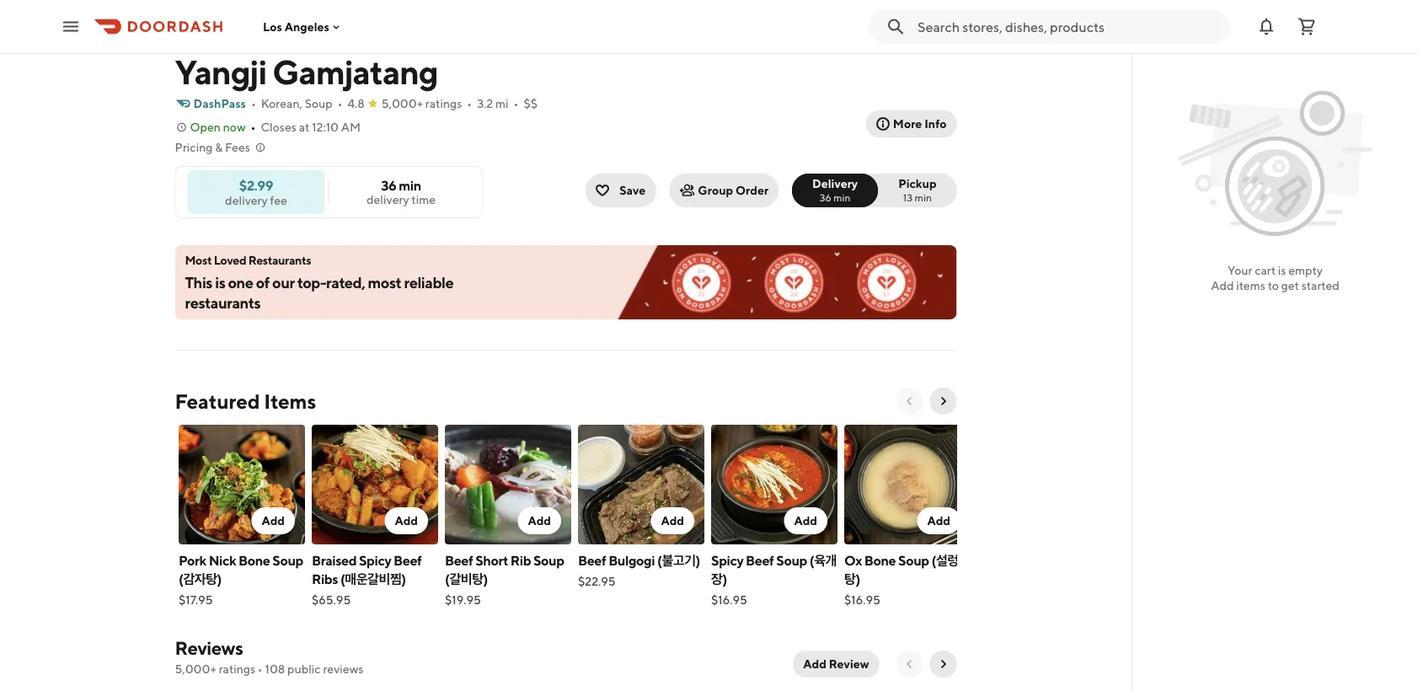Task type: vqa. For each thing, say whether or not it's contained in the screenshot.
'Add Review'
yes



Task type: describe. For each thing, give the bounding box(es) containing it.
beef inside beef short rib soup (갈비탕) $19.95
[[445, 552, 473, 568]]

is inside most loved restaurants this is one of our top-rated, most reliable restaurants
[[215, 273, 225, 291]]

previous image
[[903, 657, 917, 671]]

add button for spicy beef soup (육개 장)
[[784, 507, 827, 534]]

(감자탕)
[[178, 571, 221, 587]]

fees
[[225, 140, 250, 154]]

braised spicy beef ribs (매운갈비찜) $65.95
[[311, 552, 421, 607]]

korean, soup
[[261, 97, 333, 110]]

pork nick bone soup (감자탕) image
[[178, 425, 305, 544]]

beef inside braised spicy beef ribs (매운갈비찜) $65.95
[[393, 552, 421, 568]]

restaurants
[[248, 253, 311, 267]]

none radio containing delivery
[[792, 174, 878, 207]]

add review
[[803, 657, 869, 671]]

loved
[[214, 253, 246, 267]]

add button for beef bulgogi (불고기)
[[651, 507, 694, 534]]

featured
[[175, 389, 260, 413]]

none radio containing pickup
[[868, 174, 957, 207]]

• left korean,
[[251, 97, 256, 110]]

$65.95
[[311, 593, 350, 607]]

beef inside spicy beef soup (육개 장) $16.95
[[746, 552, 774, 568]]

beef bulgogi (불고기) $22.95
[[578, 552, 700, 588]]

36 inside 36 min delivery time
[[381, 177, 396, 193]]

$22.95
[[578, 574, 615, 588]]

$19.95
[[445, 593, 481, 607]]

3.2 mi • $$
[[477, 97, 538, 110]]

now
[[223, 120, 246, 134]]

ox bone soup (설렁 탕) $16.95
[[844, 552, 958, 607]]

public
[[287, 662, 321, 676]]

short
[[475, 552, 508, 568]]

most
[[368, 273, 401, 291]]

3.2
[[477, 97, 493, 110]]

dashpass •
[[193, 97, 256, 110]]

soup inside beef short rib soup (갈비탕) $19.95
[[533, 552, 564, 568]]

fee
[[270, 193, 287, 207]]

• left the 3.2
[[467, 97, 472, 110]]

add for pork nick bone soup (감자탕)
[[261, 514, 284, 528]]

yangji
[[175, 51, 267, 91]]

• right mi
[[514, 97, 519, 110]]

to
[[1268, 279, 1279, 292]]

pork nick bone soup (감자탕) $17.95
[[178, 552, 303, 607]]

pricing
[[175, 140, 213, 154]]

$16.95 for 탕)
[[844, 593, 880, 607]]

korean,
[[261, 97, 302, 110]]

nick
[[208, 552, 236, 568]]

next image
[[937, 657, 950, 671]]

add button for beef short rib soup (갈비탕)
[[517, 507, 561, 534]]

closes
[[261, 120, 297, 134]]

open
[[190, 120, 221, 134]]

beef bulgogi (불고기) image
[[578, 425, 704, 544]]

add for beef short rib soup (갈비탕)
[[528, 514, 551, 528]]

delivery inside $2.99 delivery fee
[[225, 193, 268, 207]]

add button for pork nick bone soup (감자탕)
[[251, 507, 295, 534]]

(갈비탕)
[[445, 571, 488, 587]]

add for ox bone soup (설렁 탕)
[[927, 514, 950, 528]]

los
[[263, 20, 282, 34]]

am
[[341, 120, 361, 134]]

time
[[412, 193, 436, 206]]

mi
[[496, 97, 509, 110]]

add button for ox bone soup (설렁 탕)
[[917, 507, 960, 534]]

most
[[185, 253, 212, 267]]

featured items
[[175, 389, 316, 413]]

bone inside the ox bone soup (설렁 탕) $16.95
[[864, 552, 896, 568]]

open menu image
[[61, 16, 81, 37]]

ox bone soup (설렁탕) image
[[844, 425, 971, 544]]

5,000+ inside reviews 5,000+ ratings • 108 public reviews
[[175, 662, 216, 676]]

more info
[[893, 117, 947, 131]]

$2.99 delivery fee
[[225, 177, 287, 207]]

add button for braised spicy beef ribs (매운갈비찜)
[[384, 507, 428, 534]]

add review button
[[793, 651, 880, 678]]

(매운갈비찜)
[[340, 571, 406, 587]]

36 min delivery time
[[367, 177, 436, 206]]

(육개
[[809, 552, 836, 568]]

Store search: begin typing to search for stores available on DoorDash text field
[[918, 17, 1220, 36]]

reliable
[[404, 273, 454, 291]]

restaurants
[[185, 293, 261, 311]]

장)
[[711, 571, 727, 587]]

ratings inside reviews 5,000+ ratings • 108 public reviews
[[219, 662, 255, 676]]

0 items, open order cart image
[[1297, 16, 1317, 37]]

more info button
[[866, 110, 957, 137]]

at
[[299, 120, 310, 134]]

$17.95
[[178, 593, 212, 607]]

bone inside pork nick bone soup (감자탕) $17.95
[[238, 552, 270, 568]]

spicy inside spicy beef soup (육개 장) $16.95
[[711, 552, 743, 568]]

add for braised spicy beef ribs (매운갈비찜)
[[394, 514, 418, 528]]

spicy beef soup (육개 장) $16.95
[[711, 552, 836, 607]]

pork
[[178, 552, 206, 568]]

empty
[[1289, 263, 1323, 277]]

(불고기)
[[657, 552, 700, 568]]

4.8
[[348, 97, 365, 110]]

most loved restaurants this is one of our top-rated, most reliable restaurants
[[185, 253, 454, 311]]

yangji gamjatang image
[[190, 0, 254, 40]]

this
[[185, 273, 212, 291]]

add inside button
[[803, 657, 827, 671]]

save button
[[586, 174, 656, 207]]

bulgogi
[[608, 552, 655, 568]]

reviews
[[175, 637, 243, 659]]

108
[[265, 662, 285, 676]]

• closes at 12:10 am
[[251, 120, 361, 134]]

rated,
[[326, 273, 365, 291]]

탕)
[[844, 571, 860, 587]]

is inside your cart is empty add items to get started
[[1278, 263, 1287, 277]]

soup inside the ox bone soup (설렁 탕) $16.95
[[898, 552, 929, 568]]

los angeles button
[[263, 20, 343, 34]]



Task type: locate. For each thing, give the bounding box(es) containing it.
delivery 36 min
[[813, 177, 858, 203]]

• right 'now' at the top of page
[[251, 120, 256, 134]]

1 horizontal spatial bone
[[864, 552, 896, 568]]

None radio
[[868, 174, 957, 207]]

top-
[[297, 273, 326, 291]]

13
[[903, 191, 913, 203]]

min inside 36 min delivery time
[[399, 177, 421, 193]]

items
[[264, 389, 316, 413]]

soup left (육개
[[776, 552, 807, 568]]

3 add button from the left
[[517, 507, 561, 534]]

ratings
[[426, 97, 462, 110], [219, 662, 255, 676]]

1 add button from the left
[[251, 507, 295, 534]]

2 $16.95 from the left
[[844, 593, 880, 607]]

0 horizontal spatial spicy
[[359, 552, 391, 568]]

order
[[736, 183, 769, 197]]

soup left (설렁
[[898, 552, 929, 568]]

2 bone from the left
[[864, 552, 896, 568]]

spicy up '장)'
[[711, 552, 743, 568]]

ratings down the reviews
[[219, 662, 255, 676]]

add up (설렁
[[927, 514, 950, 528]]

0 horizontal spatial ratings
[[219, 662, 255, 676]]

our
[[272, 273, 295, 291]]

$16.95 down 탕)
[[844, 593, 880, 607]]

add button up "rib"
[[517, 507, 561, 534]]

beef inside beef bulgogi (불고기) $22.95
[[578, 552, 606, 568]]

braised
[[311, 552, 356, 568]]

add button up (매운갈비찜)
[[384, 507, 428, 534]]

0 horizontal spatial delivery
[[225, 193, 268, 207]]

delivery inside 36 min delivery time
[[367, 193, 409, 206]]

is up restaurants at the top
[[215, 273, 225, 291]]

reviews
[[323, 662, 364, 676]]

1 vertical spatial ratings
[[219, 662, 255, 676]]

6 add button from the left
[[917, 507, 960, 534]]

info
[[925, 117, 947, 131]]

get
[[1282, 279, 1300, 292]]

None radio
[[792, 174, 878, 207]]

$16.95 for 장)
[[711, 593, 747, 607]]

2 beef from the left
[[445, 552, 473, 568]]

your
[[1228, 263, 1253, 277]]

0 vertical spatial 5,000+
[[382, 97, 423, 110]]

soup inside pork nick bone soup (감자탕) $17.95
[[272, 552, 303, 568]]

1 horizontal spatial $16.95
[[844, 593, 880, 607]]

open now
[[190, 120, 246, 134]]

beef short rib soup (갈비탕) image
[[445, 425, 571, 544]]

soup right "rib"
[[533, 552, 564, 568]]

1 horizontal spatial delivery
[[367, 193, 409, 206]]

add
[[1211, 279, 1234, 292], [261, 514, 284, 528], [394, 514, 418, 528], [528, 514, 551, 528], [661, 514, 684, 528], [794, 514, 817, 528], [927, 514, 950, 528], [803, 657, 827, 671]]

spicy
[[359, 552, 391, 568], [711, 552, 743, 568]]

$16.95 down '장)'
[[711, 593, 747, 607]]

add button up pork nick bone soup (감자탕) $17.95
[[251, 507, 295, 534]]

spicy inside braised spicy beef ribs (매운갈비찜) $65.95
[[359, 552, 391, 568]]

add for spicy beef soup (육개 장)
[[794, 514, 817, 528]]

your cart is empty add items to get started
[[1211, 263, 1340, 292]]

1 horizontal spatial is
[[1278, 263, 1287, 277]]

add left review
[[803, 657, 827, 671]]

$2.99
[[239, 177, 273, 193]]

started
[[1302, 279, 1340, 292]]

add button up (육개
[[784, 507, 827, 534]]

5,000+ right 4.8
[[382, 97, 423, 110]]

beef up (갈비탕)
[[445, 552, 473, 568]]

one
[[228, 273, 253, 291]]

cart
[[1255, 263, 1276, 277]]

12:10
[[312, 120, 339, 134]]

dashpass
[[193, 97, 246, 110]]

ox
[[844, 552, 862, 568]]

min down the 5,000+ ratings •
[[399, 177, 421, 193]]

bone right nick
[[238, 552, 270, 568]]

featured items heading
[[175, 388, 316, 415]]

beef up $22.95
[[578, 552, 606, 568]]

add down your
[[1211, 279, 1234, 292]]

0 horizontal spatial $16.95
[[711, 593, 747, 607]]

group order button
[[670, 174, 779, 207]]

1 bone from the left
[[238, 552, 270, 568]]

order methods option group
[[792, 174, 957, 207]]

bone right ox
[[864, 552, 896, 568]]

delivery
[[813, 177, 858, 190]]

pickup 13 min
[[899, 177, 937, 203]]

angeles
[[285, 20, 329, 34]]

group order
[[698, 183, 769, 197]]

reviews 5,000+ ratings • 108 public reviews
[[175, 637, 364, 676]]

add up "rib"
[[528, 514, 551, 528]]

1 horizontal spatial min
[[834, 191, 851, 203]]

min for delivery
[[834, 191, 851, 203]]

add up (불고기)
[[661, 514, 684, 528]]

soup left braised
[[272, 552, 303, 568]]

delivery
[[367, 193, 409, 206], [225, 193, 268, 207]]

0 horizontal spatial 36
[[381, 177, 396, 193]]

4 beef from the left
[[746, 552, 774, 568]]

5,000+
[[382, 97, 423, 110], [175, 662, 216, 676]]

bone
[[238, 552, 270, 568], [864, 552, 896, 568]]

reviews link
[[175, 637, 243, 659]]

ratings left the 3.2
[[426, 97, 462, 110]]

of
[[256, 273, 270, 291]]

5,000+ ratings •
[[382, 97, 472, 110]]

2 horizontal spatial min
[[915, 191, 932, 203]]

pickup
[[899, 177, 937, 190]]

36 down delivery
[[820, 191, 832, 203]]

min down delivery
[[834, 191, 851, 203]]

notification bell image
[[1257, 16, 1277, 37]]

more
[[893, 117, 922, 131]]

5,000+ down reviews link
[[175, 662, 216, 676]]

0 horizontal spatial is
[[215, 273, 225, 291]]

add up (매운갈비찜)
[[394, 514, 418, 528]]

$16.95 inside the ox bone soup (설렁 탕) $16.95
[[844, 593, 880, 607]]

0 horizontal spatial bone
[[238, 552, 270, 568]]

add up pork nick bone soup (감자탕) $17.95
[[261, 514, 284, 528]]

0 horizontal spatial 5,000+
[[175, 662, 216, 676]]

items
[[1237, 279, 1266, 292]]

ribs
[[311, 571, 338, 587]]

beef up (매운갈비찜)
[[393, 552, 421, 568]]

1 $16.95 from the left
[[711, 593, 747, 607]]

min
[[399, 177, 421, 193], [834, 191, 851, 203], [915, 191, 932, 203]]

spicy up (매운갈비찜)
[[359, 552, 391, 568]]

add inside your cart is empty add items to get started
[[1211, 279, 1234, 292]]

yangji gamjatang
[[175, 51, 438, 91]]

soup up the 12:10
[[305, 97, 333, 110]]

• left 108
[[258, 662, 263, 676]]

min inside pickup 13 min
[[915, 191, 932, 203]]

delivery left fee
[[225, 193, 268, 207]]

1 horizontal spatial ratings
[[426, 97, 462, 110]]

beef left (육개
[[746, 552, 774, 568]]

36
[[381, 177, 396, 193], [820, 191, 832, 203]]

los angeles
[[263, 20, 329, 34]]

review
[[829, 657, 869, 671]]

0 horizontal spatial min
[[399, 177, 421, 193]]

next button of carousel image
[[937, 394, 950, 408]]

rib
[[510, 552, 531, 568]]

1 vertical spatial 5,000+
[[175, 662, 216, 676]]

2 add button from the left
[[384, 507, 428, 534]]

add up (육개
[[794, 514, 817, 528]]

•
[[251, 97, 256, 110], [338, 97, 343, 110], [467, 97, 472, 110], [514, 97, 519, 110], [251, 120, 256, 134], [258, 662, 263, 676]]

delivery left time
[[367, 193, 409, 206]]

spicy beef soup (육개장) image
[[711, 425, 837, 544]]

min inside delivery 36 min
[[834, 191, 851, 203]]

beef
[[393, 552, 421, 568], [445, 552, 473, 568], [578, 552, 606, 568], [746, 552, 774, 568]]

pricing & fees button
[[175, 139, 267, 156]]

$16.95
[[711, 593, 747, 607], [844, 593, 880, 607]]

1 spicy from the left
[[359, 552, 391, 568]]

soup
[[305, 97, 333, 110], [272, 552, 303, 568], [533, 552, 564, 568], [776, 552, 807, 568], [898, 552, 929, 568]]

&
[[215, 140, 223, 154]]

beef short rib soup (갈비탕) $19.95
[[445, 552, 564, 607]]

1 horizontal spatial 36
[[820, 191, 832, 203]]

previous button of carousel image
[[903, 394, 917, 408]]

36 inside delivery 36 min
[[820, 191, 832, 203]]

$16.95 inside spicy beef soup (육개 장) $16.95
[[711, 593, 747, 607]]

add for beef bulgogi (불고기)
[[661, 514, 684, 528]]

1 horizontal spatial 5,000+
[[382, 97, 423, 110]]

3 beef from the left
[[578, 552, 606, 568]]

0 vertical spatial ratings
[[426, 97, 462, 110]]

braised spicy beef ribs (매운갈비찜) image
[[311, 425, 438, 544]]

36 left time
[[381, 177, 396, 193]]

add button up (불고기)
[[651, 507, 694, 534]]

soup inside spicy beef soup (육개 장) $16.95
[[776, 552, 807, 568]]

is right cart
[[1278, 263, 1287, 277]]

4 add button from the left
[[651, 507, 694, 534]]

1 beef from the left
[[393, 552, 421, 568]]

$$
[[524, 97, 538, 110]]

add button up (설렁
[[917, 507, 960, 534]]

save
[[620, 183, 646, 197]]

gamjatang
[[273, 51, 438, 91]]

min for pickup
[[915, 191, 932, 203]]

2 spicy from the left
[[711, 552, 743, 568]]

min down the 'pickup' at the right of page
[[915, 191, 932, 203]]

is
[[1278, 263, 1287, 277], [215, 273, 225, 291]]

5 add button from the left
[[784, 507, 827, 534]]

• inside reviews 5,000+ ratings • 108 public reviews
[[258, 662, 263, 676]]

• left 4.8
[[338, 97, 343, 110]]

group
[[698, 183, 733, 197]]

1 horizontal spatial spicy
[[711, 552, 743, 568]]



